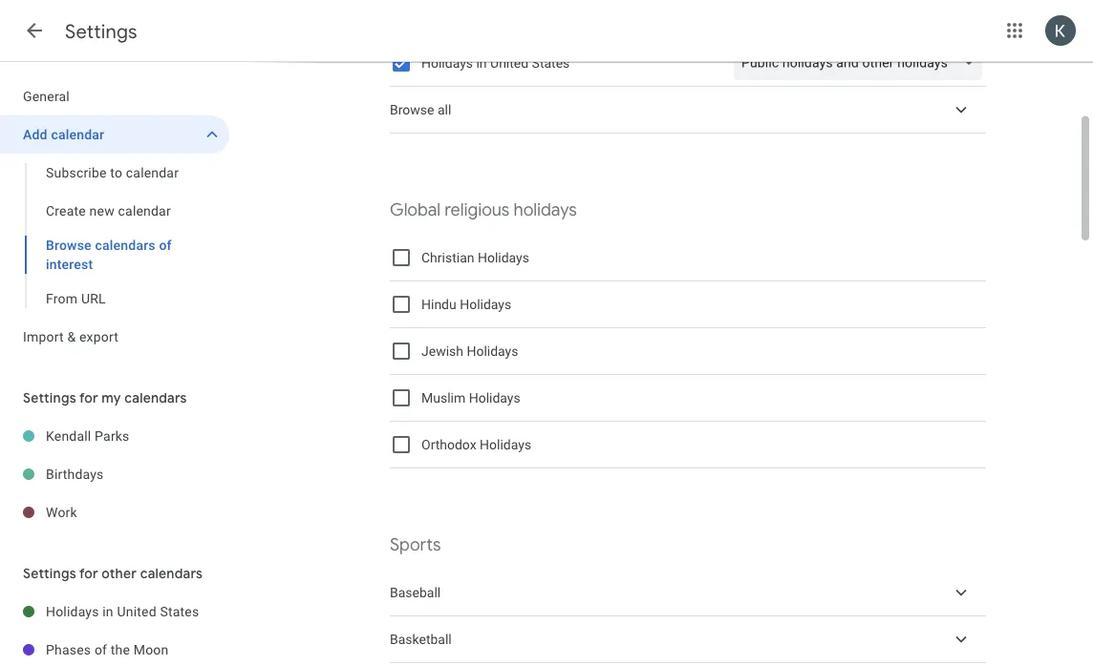 Task type: locate. For each thing, give the bounding box(es) containing it.
0 horizontal spatial holidays in united states
[[46, 604, 199, 620]]

0 horizontal spatial of
[[94, 643, 107, 658]]

add
[[23, 127, 48, 142]]

0 vertical spatial browse
[[390, 102, 434, 118]]

0 vertical spatial in
[[476, 55, 487, 71]]

1 vertical spatial for
[[79, 566, 98, 583]]

settings for other calendars tree
[[0, 593, 229, 666]]

1 vertical spatial of
[[94, 643, 107, 658]]

&
[[67, 329, 76, 345]]

settings right "go back" image on the left top
[[65, 19, 137, 43]]

settings for my calendars tree
[[0, 418, 229, 532]]

1 horizontal spatial states
[[532, 55, 570, 71]]

calendar right new
[[118, 203, 171, 219]]

browse inside tree item
[[390, 102, 434, 118]]

united
[[490, 55, 528, 71], [117, 604, 156, 620]]

group
[[0, 154, 229, 318]]

for left the my
[[79, 390, 98, 407]]

holidays right orthodox
[[480, 437, 531, 453]]

jewish
[[421, 344, 463, 359]]

0 vertical spatial calendars
[[95, 237, 155, 253]]

in inside "link"
[[102, 604, 114, 620]]

None field
[[734, 46, 990, 80]]

muslim
[[421, 391, 466, 406]]

go back image
[[23, 19, 46, 42]]

1 horizontal spatial of
[[159, 237, 172, 253]]

0 vertical spatial settings
[[65, 19, 137, 43]]

holidays for orthodox holidays
[[480, 437, 531, 453]]

settings down work in the bottom of the page
[[23, 566, 76, 583]]

states
[[532, 55, 570, 71], [160, 604, 199, 620]]

calendar
[[51, 127, 104, 142], [126, 165, 179, 181], [118, 203, 171, 219]]

holidays right jewish in the left bottom of the page
[[467, 344, 518, 359]]

calendars up holidays in united states "link"
[[140, 566, 203, 583]]

browse inside the browse calendars of interest
[[46, 237, 92, 253]]

other
[[102, 566, 137, 583]]

holidays
[[421, 55, 473, 71], [478, 250, 529, 266], [460, 297, 511, 313], [467, 344, 518, 359], [469, 391, 520, 406], [480, 437, 531, 453], [46, 604, 99, 620]]

kendall
[[46, 429, 91, 444]]

sports
[[390, 535, 441, 557]]

1 vertical spatial united
[[117, 604, 156, 620]]

interest
[[46, 257, 93, 272]]

0 vertical spatial for
[[79, 390, 98, 407]]

create new calendar
[[46, 203, 171, 219]]

browse up the interest
[[46, 237, 92, 253]]

settings
[[65, 19, 137, 43], [23, 390, 76, 407], [23, 566, 76, 583]]

0 vertical spatial calendar
[[51, 127, 104, 142]]

holidays up phases
[[46, 604, 99, 620]]

1 vertical spatial calendar
[[126, 165, 179, 181]]

1 vertical spatial settings
[[23, 390, 76, 407]]

1 vertical spatial calendars
[[124, 390, 187, 407]]

phases
[[46, 643, 91, 658]]

tree
[[0, 77, 229, 356]]

settings up kendall
[[23, 390, 76, 407]]

of down create new calendar
[[159, 237, 172, 253]]

0 horizontal spatial united
[[117, 604, 156, 620]]

1 vertical spatial in
[[102, 604, 114, 620]]

calendars inside the browse calendars of interest
[[95, 237, 155, 253]]

holidays
[[514, 199, 577, 221]]

hindu
[[421, 297, 456, 313]]

2 vertical spatial calendars
[[140, 566, 203, 583]]

0 horizontal spatial in
[[102, 604, 114, 620]]

2 for from the top
[[79, 566, 98, 583]]

browse
[[390, 102, 434, 118], [46, 237, 92, 253]]

christian holidays
[[421, 250, 529, 266]]

holidays in united states
[[421, 55, 570, 71], [46, 604, 199, 620]]

calendars right the my
[[124, 390, 187, 407]]

my
[[102, 390, 121, 407]]

holidays up orthodox holidays
[[469, 391, 520, 406]]

0 vertical spatial of
[[159, 237, 172, 253]]

tree containing general
[[0, 77, 229, 356]]

holidays in united states up phases of the moon tree item
[[46, 604, 199, 620]]

tree item
[[390, 664, 986, 666]]

1 horizontal spatial holidays in united states
[[421, 55, 570, 71]]

1 vertical spatial browse
[[46, 237, 92, 253]]

0 vertical spatial united
[[490, 55, 528, 71]]

settings for settings for other calendars
[[23, 566, 76, 583]]

from
[[46, 291, 78, 307]]

browse for browse all
[[390, 102, 434, 118]]

import & export
[[23, 329, 119, 345]]

1 horizontal spatial united
[[490, 55, 528, 71]]

browse left the all
[[390, 102, 434, 118]]

calendars for my
[[124, 390, 187, 407]]

browse all tree item
[[390, 87, 986, 134]]

0 horizontal spatial states
[[160, 604, 199, 620]]

religious
[[445, 199, 510, 221]]

calendar right to at the top left
[[126, 165, 179, 181]]

2 vertical spatial calendar
[[118, 203, 171, 219]]

0 vertical spatial states
[[532, 55, 570, 71]]

for for my
[[79, 390, 98, 407]]

add calendar tree item
[[0, 116, 229, 154]]

phases of the moon
[[46, 643, 169, 658]]

1 for from the top
[[79, 390, 98, 407]]

add calendar
[[23, 127, 104, 142]]

in
[[476, 55, 487, 71], [102, 604, 114, 620]]

1 vertical spatial holidays in united states
[[46, 604, 199, 620]]

basketball
[[390, 632, 452, 648]]

new
[[89, 203, 115, 219]]

calendar inside tree item
[[51, 127, 104, 142]]

export
[[79, 329, 119, 345]]

0 horizontal spatial browse
[[46, 237, 92, 253]]

united inside "link"
[[117, 604, 156, 620]]

of inside tree item
[[94, 643, 107, 658]]

2 vertical spatial settings
[[23, 566, 76, 583]]

1 vertical spatial states
[[160, 604, 199, 620]]

birthdays link
[[46, 456, 229, 494]]

1 horizontal spatial browse
[[390, 102, 434, 118]]

holidays in united states up the all
[[421, 55, 570, 71]]

holidays down the global religious holidays
[[478, 250, 529, 266]]

settings for other calendars
[[23, 566, 203, 583]]

holidays up the all
[[421, 55, 473, 71]]

work link
[[46, 494, 229, 532]]

basketball tree item
[[390, 617, 986, 664]]

0 vertical spatial holidays in united states
[[421, 55, 570, 71]]

holidays in united states link
[[46, 593, 229, 632]]

calendar up subscribe
[[51, 127, 104, 142]]

calendars down create new calendar
[[95, 237, 155, 253]]

for
[[79, 390, 98, 407], [79, 566, 98, 583]]

moon
[[134, 643, 169, 658]]

the
[[111, 643, 130, 658]]

holidays right hindu
[[460, 297, 511, 313]]

of
[[159, 237, 172, 253], [94, 643, 107, 658]]

all
[[438, 102, 451, 118]]

calendars
[[95, 237, 155, 253], [124, 390, 187, 407], [140, 566, 203, 583]]

for left "other"
[[79, 566, 98, 583]]

of left the
[[94, 643, 107, 658]]



Task type: vqa. For each thing, say whether or not it's contained in the screenshot.
sat 4
no



Task type: describe. For each thing, give the bounding box(es) containing it.
jewish holidays
[[421, 344, 518, 359]]

settings heading
[[65, 19, 137, 43]]

from url
[[46, 291, 106, 307]]

subscribe
[[46, 165, 107, 181]]

phases of the moon link
[[46, 632, 229, 666]]

holidays for muslim holidays
[[469, 391, 520, 406]]

group containing subscribe to calendar
[[0, 154, 229, 318]]

for for other
[[79, 566, 98, 583]]

calendars for other
[[140, 566, 203, 583]]

browse calendars of interest
[[46, 237, 172, 272]]

work
[[46, 505, 77, 521]]

browse for browse calendars of interest
[[46, 237, 92, 253]]

of inside the browse calendars of interest
[[159, 237, 172, 253]]

holidays for christian holidays
[[478, 250, 529, 266]]

parks
[[95, 429, 129, 444]]

general
[[23, 88, 70, 104]]

create
[[46, 203, 86, 219]]

holidays inside holidays in united states "link"
[[46, 604, 99, 620]]

muslim holidays
[[421, 391, 520, 406]]

birthdays
[[46, 467, 104, 482]]

settings for settings for my calendars
[[23, 390, 76, 407]]

orthodox
[[421, 437, 476, 453]]

settings for settings
[[65, 19, 137, 43]]

baseball tree item
[[390, 570, 986, 617]]

work tree item
[[0, 494, 229, 532]]

holidays in united states tree item
[[0, 593, 229, 632]]

global religious holidays
[[390, 199, 577, 221]]

birthdays tree item
[[0, 456, 229, 494]]

subscribe to calendar
[[46, 165, 179, 181]]

calendar for create new calendar
[[118, 203, 171, 219]]

baseball
[[390, 585, 441, 601]]

settings for my calendars
[[23, 390, 187, 407]]

phases of the moon tree item
[[0, 632, 229, 666]]

holidays for jewish holidays
[[467, 344, 518, 359]]

christian
[[421, 250, 474, 266]]

states inside holidays in united states "link"
[[160, 604, 199, 620]]

to
[[110, 165, 122, 181]]

holidays for hindu holidays
[[460, 297, 511, 313]]

orthodox holidays
[[421, 437, 531, 453]]

calendar for subscribe to calendar
[[126, 165, 179, 181]]

kendall parks tree item
[[0, 418, 229, 456]]

hindu holidays
[[421, 297, 511, 313]]

import
[[23, 329, 64, 345]]

1 horizontal spatial in
[[476, 55, 487, 71]]

holidays in united states inside "link"
[[46, 604, 199, 620]]

global
[[390, 199, 441, 221]]

url
[[81, 291, 106, 307]]

browse all
[[390, 102, 451, 118]]

kendall parks
[[46, 429, 129, 444]]



